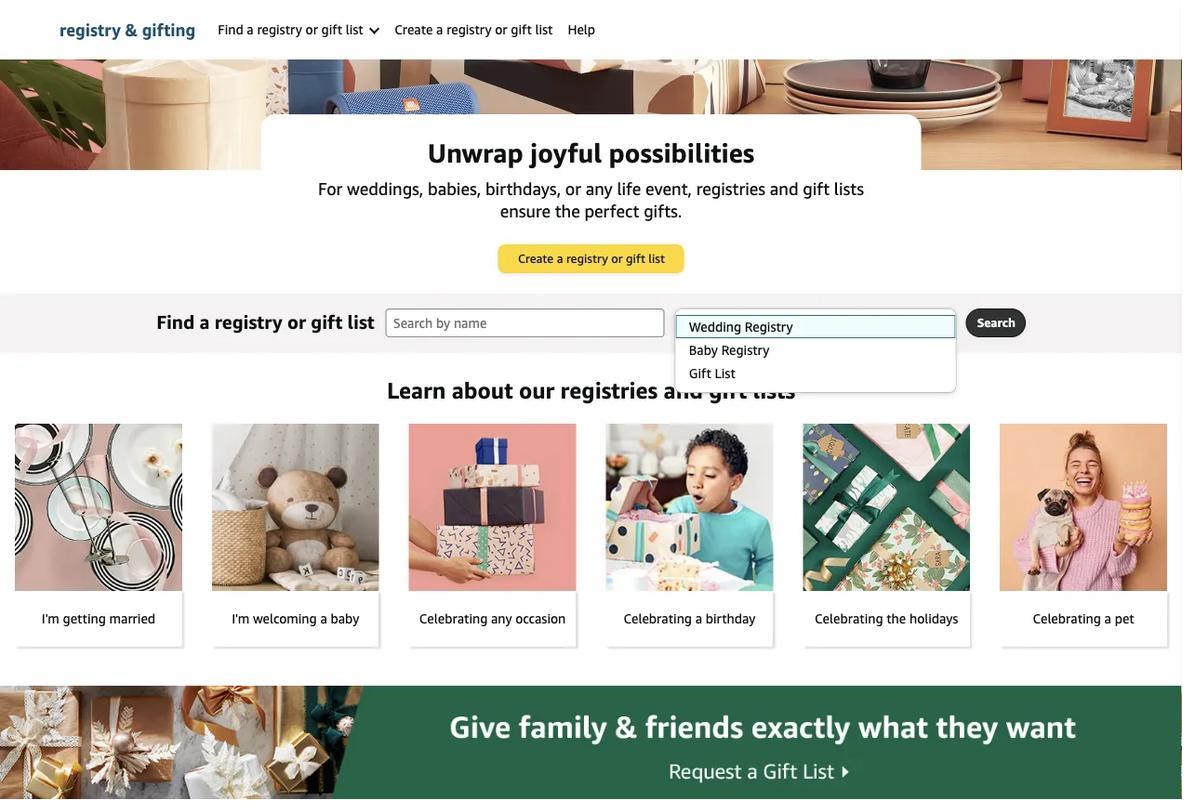 Task type: describe. For each thing, give the bounding box(es) containing it.
a child opening a birthday present image
[[606, 424, 773, 592]]

Search submit
[[967, 310, 1025, 337]]

pet parent with dog and dessert image
[[1000, 424, 1168, 592]]

search by
[[687, 316, 740, 330]]

celebrating a birthday link
[[606, 424, 773, 647]]

learn about our registries and gift lists
[[387, 377, 796, 404]]

celebrating a pet
[[1033, 612, 1135, 627]]

1 vertical spatial lists
[[753, 377, 796, 404]]

baby
[[331, 612, 359, 627]]

wedding registry baby registry gift list
[[689, 320, 793, 381]]

wedding registry option
[[675, 315, 956, 339]]

request a gift list image
[[0, 686, 1182, 801]]

gift inside find a registry or gift list link
[[321, 22, 342, 37]]

help link
[[560, 0, 603, 60]]

1 vertical spatial create a registry or gift list link
[[499, 246, 683, 273]]

celebrating for celebrating a birthday
[[624, 612, 692, 627]]

search for search by
[[687, 316, 724, 330]]

1 horizontal spatial the
[[887, 612, 906, 627]]

baby registry link
[[676, 339, 956, 362]]

celebrating a pet link
[[1000, 424, 1168, 647]]

i'm getting married
[[42, 612, 155, 627]]

i'm welcoming a baby link
[[212, 424, 379, 647]]

1 horizontal spatial create
[[518, 252, 554, 266]]

married
[[109, 612, 155, 627]]

a inside "link"
[[320, 612, 327, 627]]

custom gift boxes and confetti image
[[0, 0, 1182, 170]]

by
[[727, 316, 740, 330]]

gifts.
[[644, 201, 682, 221]]

about
[[452, 377, 513, 404]]

Search by name text field
[[386, 309, 665, 338]]

lists inside for weddings, babies, birthdays, or any life event, registries and gift lists ensure the perfect gifts.
[[834, 179, 864, 199]]

list box containing wedding registry
[[675, 315, 956, 385]]

the inside for weddings, babies, birthdays, or any life event, registries and gift lists ensure the perfect gifts.
[[555, 201, 580, 221]]

celebrating for celebrating the holidays
[[815, 612, 883, 627]]

holidays
[[910, 612, 959, 627]]

help
[[568, 22, 596, 37]]

celebrating the holidays
[[815, 612, 959, 627]]

0 horizontal spatial registries
[[561, 377, 658, 404]]

0 vertical spatial registry
[[745, 320, 793, 335]]

possibilities
[[609, 138, 755, 169]]

getting
[[63, 612, 106, 627]]

dropdown image
[[937, 319, 947, 327]]

find inside find a registry or gift list link
[[218, 22, 243, 37]]

wedding
[[689, 320, 742, 335]]

birthday
[[706, 612, 756, 627]]

i'm welcoming a baby
[[232, 612, 359, 627]]

for
[[318, 179, 343, 199]]

0 vertical spatial create a registry or gift list
[[395, 22, 553, 37]]

1 vertical spatial registry
[[722, 343, 770, 358]]

list
[[715, 366, 736, 381]]

i'm for i'm getting married
[[42, 612, 59, 627]]

celebrating any occasion link
[[409, 424, 576, 647]]

unwrap
[[428, 138, 524, 169]]

celebrating the holidays link
[[803, 424, 970, 647]]



Task type: vqa. For each thing, say whether or not it's contained in the screenshot.
FREE delivery 'link'
no



Task type: locate. For each thing, give the bounding box(es) containing it.
registry
[[745, 320, 793, 335], [722, 343, 770, 358]]

i'm
[[42, 612, 59, 627], [232, 612, 250, 627]]

celebrating left the occasion
[[419, 612, 488, 627]]

1 horizontal spatial lists
[[834, 179, 864, 199]]

any inside celebrating any occasion link
[[491, 612, 512, 627]]

baby
[[689, 343, 718, 358]]

1 vertical spatial the
[[887, 612, 906, 627]]

celebrating
[[419, 612, 488, 627], [624, 612, 692, 627], [815, 612, 883, 627], [1033, 612, 1101, 627]]

search up baby at the right top of page
[[687, 316, 724, 330]]

1 horizontal spatial any
[[586, 179, 613, 199]]

registry
[[60, 20, 121, 40], [257, 22, 302, 37], [447, 22, 492, 37], [566, 252, 608, 266], [215, 311, 283, 333]]

for weddings, babies, birthdays, or any life event, registries and gift lists ensure the perfect gifts.
[[318, 179, 864, 221]]

joyful
[[530, 138, 602, 169]]

list box
[[675, 315, 956, 385]]

1 vertical spatial and
[[664, 377, 703, 404]]

registry inside find a registry or gift list link
[[257, 22, 302, 37]]

0 vertical spatial find
[[218, 22, 243, 37]]

find a registry or gift list
[[218, 22, 367, 37], [156, 311, 375, 333]]

i'm for i'm welcoming a baby
[[232, 612, 250, 627]]

a inside 'link'
[[1105, 612, 1112, 627]]

gift inside for weddings, babies, birthdays, or any life event, registries and gift lists ensure the perfect gifts.
[[803, 179, 830, 199]]

our
[[519, 377, 555, 404]]

unwrap joyful possibilities
[[428, 138, 755, 169]]

birthdays,
[[486, 179, 561, 199]]

life
[[617, 179, 641, 199]]

create a registry or gift list
[[395, 22, 553, 37], [518, 252, 665, 266]]

0 horizontal spatial the
[[555, 201, 580, 221]]

babies,
[[428, 179, 481, 199]]

find a registry or gift list link
[[211, 0, 387, 60]]

4 celebrating from the left
[[1033, 612, 1101, 627]]

weddings,
[[347, 179, 424, 199]]

0 vertical spatial lists
[[834, 179, 864, 199]]

celebrating any occasion
[[419, 612, 566, 627]]

gifting
[[142, 20, 196, 40]]

i'm left getting
[[42, 612, 59, 627]]

registries right our
[[561, 377, 658, 404]]

0 vertical spatial and
[[770, 179, 799, 199]]

gift list link
[[676, 362, 956, 385]]

i'm inside "link"
[[232, 612, 250, 627]]

0 vertical spatial registries
[[697, 179, 766, 199]]

registries down possibilities
[[697, 179, 766, 199]]

celebrating for celebrating any occasion
[[419, 612, 488, 627]]

occasion
[[516, 612, 566, 627]]

baby nursery with crib and teddy bear image
[[212, 424, 379, 592]]

search right dropdown image
[[977, 316, 1016, 330]]

or inside find a registry or gift list link
[[306, 22, 318, 37]]

any inside for weddings, babies, birthdays, or any life event, registries and gift lists ensure the perfect gifts.
[[586, 179, 613, 199]]

celebrating for celebrating a pet
[[1033, 612, 1101, 627]]

2 search from the left
[[977, 316, 1016, 330]]

celebrating a birthday
[[624, 612, 756, 627]]

0 vertical spatial find a registry or gift list
[[218, 22, 367, 37]]

0 horizontal spatial i'm
[[42, 612, 59, 627]]

celebrating left birthday
[[624, 612, 692, 627]]

and
[[770, 179, 799, 199], [664, 377, 703, 404]]

search
[[687, 316, 724, 330], [977, 316, 1016, 330]]

1 horizontal spatial i'm
[[232, 612, 250, 627]]

i'm getting married link
[[15, 424, 182, 647]]

the right ensure
[[555, 201, 580, 221]]

gift
[[321, 22, 342, 37], [511, 22, 532, 37], [803, 179, 830, 199], [626, 252, 646, 266], [311, 311, 343, 333], [709, 377, 747, 404]]

perfect
[[585, 201, 640, 221]]

1 vertical spatial find a registry or gift list
[[156, 311, 375, 333]]

registry right by
[[745, 320, 793, 335]]

1 horizontal spatial and
[[770, 179, 799, 199]]

1 i'm from the left
[[42, 612, 59, 627]]

list
[[346, 22, 363, 37], [535, 22, 553, 37], [649, 252, 665, 266], [348, 311, 375, 333]]

wrapped holiday gifts with name tags image
[[803, 424, 970, 592]]

a hand holding a stack of wraped gifts image
[[409, 424, 576, 592]]

search for search
[[977, 316, 1016, 330]]

a pair of champagne flutes on top of plates with ribbon image
[[15, 424, 182, 592]]

i'm left welcoming
[[232, 612, 250, 627]]

1 vertical spatial any
[[491, 612, 512, 627]]

registry down by
[[722, 343, 770, 358]]

registry & gifting link
[[60, 0, 196, 60]]

0 vertical spatial any
[[586, 179, 613, 199]]

1 search from the left
[[687, 316, 724, 330]]

learn
[[387, 377, 446, 404]]

celebrating left holidays
[[815, 612, 883, 627]]

event,
[[646, 179, 692, 199]]

or inside for weddings, babies, birthdays, or any life event, registries and gift lists ensure the perfect gifts.
[[565, 179, 581, 199]]

1 horizontal spatial search
[[977, 316, 1016, 330]]

create a registry or gift list link
[[387, 0, 560, 60], [499, 246, 683, 273]]

1 vertical spatial create a registry or gift list
[[518, 252, 665, 266]]

2 celebrating from the left
[[624, 612, 692, 627]]

1 horizontal spatial registries
[[697, 179, 766, 199]]

celebrating left the pet
[[1033, 612, 1101, 627]]

1 vertical spatial find
[[156, 311, 195, 333]]

welcoming
[[253, 612, 317, 627]]

0 vertical spatial create
[[395, 22, 433, 37]]

ensure
[[500, 201, 551, 221]]

1 horizontal spatial find
[[218, 22, 243, 37]]

1 vertical spatial create
[[518, 252, 554, 266]]

registries
[[697, 179, 766, 199], [561, 377, 658, 404]]

lists
[[834, 179, 864, 199], [753, 377, 796, 404]]

any up perfect
[[586, 179, 613, 199]]

3 celebrating from the left
[[815, 612, 883, 627]]

registry inside registry & gifting link
[[60, 20, 121, 40]]

2 i'm from the left
[[232, 612, 250, 627]]

0 horizontal spatial find
[[156, 311, 195, 333]]

the
[[555, 201, 580, 221], [887, 612, 906, 627]]

0 horizontal spatial and
[[664, 377, 703, 404]]

celebrating inside 'link'
[[1033, 612, 1101, 627]]

any left the occasion
[[491, 612, 512, 627]]

wedding registry link
[[676, 315, 956, 339]]

0 horizontal spatial create
[[395, 22, 433, 37]]

registry & gifting
[[60, 20, 196, 40]]

or
[[306, 22, 318, 37], [495, 22, 508, 37], [565, 179, 581, 199], [611, 252, 623, 266], [288, 311, 306, 333]]

create
[[395, 22, 433, 37], [518, 252, 554, 266]]

find a registry or gift list inside find a registry or gift list link
[[218, 22, 367, 37]]

registries inside for weddings, babies, birthdays, or any life event, registries and gift lists ensure the perfect gifts.
[[697, 179, 766, 199]]

1 vertical spatial registries
[[561, 377, 658, 404]]

a
[[247, 22, 254, 37], [436, 22, 443, 37], [557, 252, 563, 266], [200, 311, 210, 333], [320, 612, 327, 627], [696, 612, 702, 627], [1105, 612, 1112, 627]]

1 celebrating from the left
[[419, 612, 488, 627]]

0 horizontal spatial search
[[687, 316, 724, 330]]

pet
[[1115, 612, 1135, 627]]

find
[[218, 22, 243, 37], [156, 311, 195, 333]]

the left holidays
[[887, 612, 906, 627]]

any
[[586, 179, 613, 199], [491, 612, 512, 627]]

0 horizontal spatial lists
[[753, 377, 796, 404]]

&
[[125, 20, 138, 40]]

0 vertical spatial create a registry or gift list link
[[387, 0, 560, 60]]

0 vertical spatial the
[[555, 201, 580, 221]]

0 horizontal spatial any
[[491, 612, 512, 627]]

gift
[[689, 366, 711, 381]]

and inside for weddings, babies, birthdays, or any life event, registries and gift lists ensure the perfect gifts.
[[770, 179, 799, 199]]



